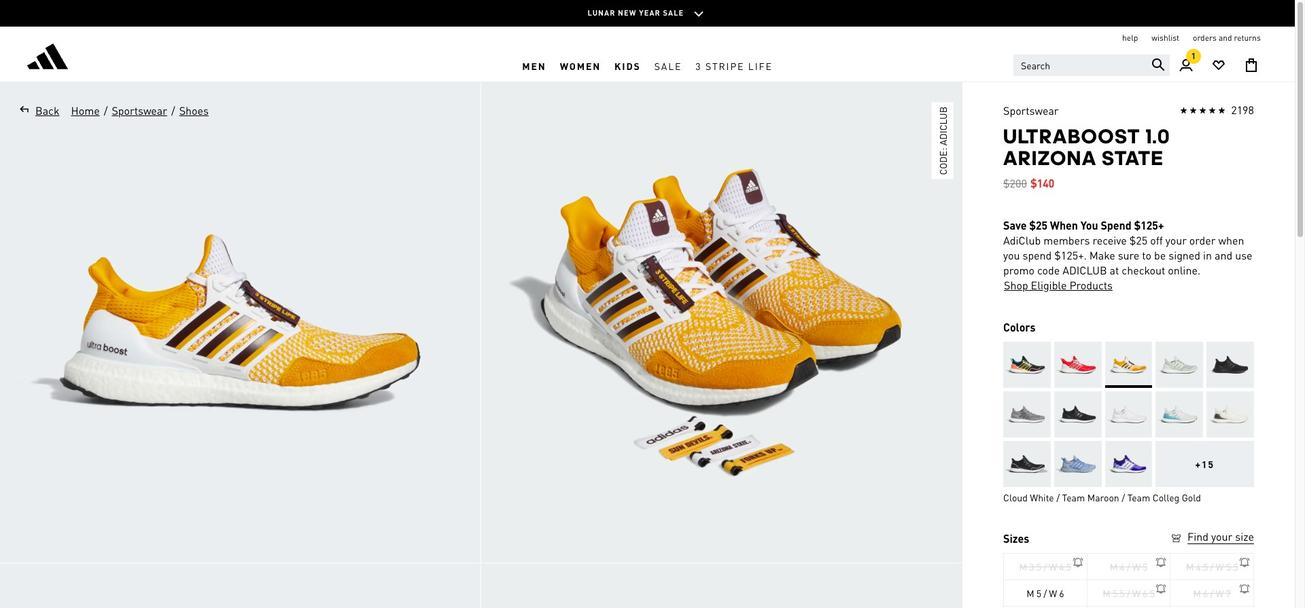 Task type: describe. For each thing, give the bounding box(es) containing it.
5.5 inside button
[[1113, 588, 1125, 600]]

receive
[[1093, 233, 1128, 248]]

m for m 3.5 / w 4.5
[[1020, 561, 1028, 573]]

when
[[1219, 233, 1245, 248]]

code
[[1038, 263, 1061, 278]]

kids
[[615, 60, 641, 72]]

6.5
[[1143, 588, 1155, 600]]

help
[[1123, 33, 1139, 43]]

back link
[[14, 103, 60, 119]]

checkout
[[1123, 263, 1166, 278]]

0 vertical spatial 5
[[1143, 561, 1148, 573]]

and inside save $25 when you spend $125+ adiclub members receive $25 off your order when you spend $125+. make sure to be signed in and use promo code adiclub at checkout online. shop eligible products
[[1216, 248, 1233, 263]]

1 sportswear from the left
[[112, 103, 167, 118]]

4.5 inside button
[[1060, 561, 1072, 573]]

stripe
[[706, 60, 745, 72]]

in
[[1204, 248, 1213, 263]]

m 4 / w 5 button
[[1088, 554, 1172, 581]]

0 horizontal spatial 5
[[1037, 588, 1042, 600]]

2 sportswear from the left
[[1004, 103, 1059, 118]]

arizona
[[1004, 146, 1098, 170]]

sure
[[1119, 248, 1140, 263]]

at
[[1111, 263, 1120, 278]]

home
[[71, 103, 100, 118]]

find your size
[[1188, 530, 1255, 544]]

wishlist link
[[1152, 33, 1180, 44]]

help link
[[1123, 33, 1139, 44]]

m 3.5 / w 4.5 button
[[1005, 554, 1088, 581]]

find your size button
[[1171, 530, 1255, 547]]

$125+
[[1135, 218, 1165, 233]]

3.5
[[1030, 561, 1042, 573]]

1
[[1192, 51, 1197, 61]]

year
[[640, 8, 661, 18]]

spend
[[1023, 248, 1052, 263]]

women link
[[553, 50, 608, 82]]

be
[[1155, 248, 1167, 263]]

product color: cloud white / cloud white / cloud white image
[[1106, 392, 1153, 438]]

1 team from the left
[[1063, 492, 1086, 504]]

m 4.5 / w 5.5 button
[[1172, 554, 1255, 581]]

/ for m 4.5 / w 5.5
[[1211, 561, 1214, 573]]

$125+.
[[1055, 248, 1088, 263]]

m 3.5 / w 4.5
[[1020, 561, 1072, 573]]

0 horizontal spatial product color: core black / core black / beam green image
[[1055, 392, 1102, 438]]

size
[[1236, 530, 1255, 544]]

members
[[1044, 233, 1091, 248]]

0 vertical spatial sale
[[664, 8, 685, 18]]

/ left shoes
[[171, 103, 175, 118]]

white
[[1031, 492, 1055, 504]]

products
[[1070, 278, 1113, 292]]

order
[[1190, 233, 1217, 248]]

your inside save $25 when you spend $125+ adiclub members receive $25 off your order when you spend $125+. make sure to be signed in and use promo code adiclub at checkout online. shop eligible products
[[1166, 233, 1188, 248]]

m for m 6 / w 7
[[1194, 588, 1202, 600]]

w for 5.5
[[1217, 561, 1225, 573]]

/ for m 4 / w 5
[[1128, 561, 1131, 573]]

2 team from the left
[[1128, 492, 1151, 504]]

find your size image
[[1171, 533, 1184, 546]]

3 stripe life
[[696, 60, 773, 72]]

code:
[[937, 148, 950, 175]]

back
[[35, 103, 60, 118]]

1 link
[[1171, 49, 1203, 82]]

men
[[523, 60, 547, 72]]

home / sportswear / shoes
[[71, 103, 209, 118]]

shoes link
[[179, 103, 209, 119]]

0 vertical spatial $25
[[1030, 218, 1048, 233]]

save
[[1004, 218, 1027, 233]]

m 4 / w 5
[[1111, 561, 1148, 573]]

ultraboost
[[1004, 124, 1141, 148]]

/ for m 5 / w 6
[[1044, 588, 1047, 600]]

lunar
[[588, 8, 616, 18]]

adiclub
[[1004, 233, 1042, 248]]

sale inside "link"
[[655, 60, 682, 72]]

w for 6
[[1050, 588, 1058, 600]]

sale link
[[648, 50, 689, 82]]

product color: off white / off white / core black image
[[1207, 392, 1255, 438]]

find
[[1188, 530, 1209, 544]]

4.5 inside button
[[1197, 561, 1209, 573]]

state
[[1103, 146, 1165, 170]]

save $25 when you spend $125+ adiclub members receive $25 off your order when you spend $125+. make sure to be signed in and use promo code adiclub at checkout online. shop eligible products
[[1004, 218, 1253, 292]]

home link
[[70, 103, 100, 119]]

colors
[[1004, 320, 1036, 335]]



Task type: locate. For each thing, give the bounding box(es) containing it.
shoes
[[179, 103, 209, 118]]

m down '3.5'
[[1027, 588, 1035, 600]]

/ for m 3.5 / w 4.5
[[1044, 561, 1047, 573]]

0 horizontal spatial team
[[1063, 492, 1086, 504]]

lunar new year sale
[[588, 8, 685, 18]]

1 horizontal spatial $25
[[1130, 233, 1148, 248]]

w left 6.5
[[1133, 588, 1141, 600]]

product color: lucid blue / cloud white / blue fusion image
[[1106, 441, 1153, 488]]

2 4.5 from the left
[[1197, 561, 1209, 573]]

sale right year
[[664, 8, 685, 18]]

m down 'm 4 / w 5'
[[1103, 588, 1111, 600]]

m 5.5 / w 6.5 button
[[1088, 580, 1172, 607]]

4.5 right '3.5'
[[1060, 561, 1072, 573]]

1 vertical spatial $25
[[1130, 233, 1148, 248]]

w inside m 4.5 / w 5.5 button
[[1217, 561, 1225, 573]]

1 vertical spatial 5.5
[[1113, 588, 1125, 600]]

5 right the 4
[[1143, 561, 1148, 573]]

1 horizontal spatial sportswear
[[1004, 103, 1059, 118]]

life
[[749, 60, 773, 72]]

w for 7
[[1217, 588, 1225, 600]]

0 vertical spatial adiclub
[[937, 107, 950, 146]]

$25 up adiclub
[[1030, 218, 1048, 233]]

m for m 4 / w 5
[[1111, 561, 1118, 573]]

5.5 inside button
[[1227, 561, 1239, 573]]

0 horizontal spatial $25
[[1030, 218, 1048, 233]]

when
[[1051, 218, 1079, 233]]

eligible
[[1032, 278, 1068, 292]]

3 stripe life link
[[689, 50, 780, 82]]

w for 4.5
[[1050, 561, 1058, 573]]

product color: active red / active red / core black image
[[1055, 342, 1102, 388]]

0 horizontal spatial 4.5
[[1060, 561, 1072, 573]]

sportswear right home
[[112, 103, 167, 118]]

/ right home
[[104, 103, 108, 118]]

w right the 4
[[1133, 561, 1141, 573]]

0 vertical spatial product color: core black / core black / beam green image
[[1207, 342, 1255, 388]]

w up m 6 / w 7 button
[[1217, 561, 1225, 573]]

product color: linen green / linen green / silver green image
[[1157, 342, 1204, 388]]

$25
[[1030, 218, 1048, 233], [1130, 233, 1148, 248]]

2 6 from the left
[[1204, 588, 1209, 600]]

m inside m 4.5 / w 5.5 button
[[1187, 561, 1195, 573]]

returns
[[1235, 33, 1262, 43]]

spend
[[1102, 218, 1132, 233]]

4.5
[[1060, 561, 1072, 573], [1197, 561, 1209, 573]]

0 vertical spatial your
[[1166, 233, 1188, 248]]

w for 5
[[1133, 561, 1141, 573]]

$200
[[1004, 176, 1028, 190]]

5.5
[[1227, 561, 1239, 573], [1113, 588, 1125, 600]]

orders
[[1194, 33, 1218, 43]]

5.5 down the 4
[[1113, 588, 1125, 600]]

/ up m 6 / w 7
[[1211, 561, 1214, 573]]

shop
[[1005, 278, 1029, 292]]

/
[[104, 103, 108, 118], [171, 103, 175, 118], [1057, 492, 1061, 504], [1122, 492, 1126, 504], [1044, 561, 1047, 573], [1128, 561, 1131, 573], [1211, 561, 1214, 573], [1044, 588, 1047, 600], [1128, 588, 1131, 600], [1211, 588, 1214, 600]]

/ inside button
[[1211, 561, 1214, 573]]

adiclub
[[937, 107, 950, 146], [1063, 263, 1108, 278]]

m left the 4
[[1111, 561, 1118, 573]]

1 vertical spatial 5
[[1037, 588, 1042, 600]]

1 horizontal spatial 6
[[1204, 588, 1209, 600]]

orders and returns
[[1194, 33, 1262, 43]]

adiclub inside save $25 when you spend $125+ adiclub members receive $25 off your order when you spend $125+. make sure to be signed in and use promo code adiclub at checkout online. shop eligible products
[[1063, 263, 1108, 278]]

w right '3.5'
[[1050, 561, 1058, 573]]

women
[[560, 60, 601, 72]]

2198
[[1232, 103, 1255, 117]]

promo
[[1004, 263, 1035, 278]]

off
[[1151, 233, 1164, 248]]

shop eligible products link
[[1004, 278, 1114, 293]]

$25 up the to
[[1130, 233, 1148, 248]]

/ left 7
[[1211, 588, 1214, 600]]

wishlist
[[1152, 33, 1180, 43]]

1 vertical spatial and
[[1216, 248, 1233, 263]]

6 down m 3.5 / w 4.5 button
[[1060, 588, 1065, 600]]

1 horizontal spatial team
[[1128, 492, 1151, 504]]

your inside "button"
[[1212, 530, 1233, 544]]

0 vertical spatial and
[[1220, 33, 1233, 43]]

w left 7
[[1217, 588, 1225, 600]]

m down m 4.5 / w 5.5
[[1194, 588, 1202, 600]]

maroon
[[1088, 492, 1120, 504]]

1 4.5 from the left
[[1060, 561, 1072, 573]]

$140
[[1031, 176, 1055, 190]]

m inside m 5 / w 6 button
[[1027, 588, 1035, 600]]

adiclub up code:
[[937, 107, 950, 146]]

colleg
[[1153, 492, 1180, 504]]

product color: core black / core black / beam green image up product color: off white / off white / core black image
[[1207, 342, 1255, 388]]

team left colleg
[[1128, 492, 1151, 504]]

/ right maroon
[[1122, 492, 1126, 504]]

you
[[1081, 218, 1099, 233]]

and right orders
[[1220, 33, 1233, 43]]

w for 6.5
[[1133, 588, 1141, 600]]

/ right white
[[1057, 492, 1061, 504]]

your up the signed
[[1166, 233, 1188, 248]]

1 horizontal spatial 5.5
[[1227, 561, 1239, 573]]

m
[[1020, 561, 1028, 573], [1111, 561, 1118, 573], [1187, 561, 1195, 573], [1027, 588, 1035, 600], [1103, 588, 1111, 600], [1194, 588, 1202, 600]]

7
[[1227, 588, 1232, 600]]

/ right '3.5'
[[1044, 561, 1047, 573]]

1 vertical spatial sale
[[655, 60, 682, 72]]

kids link
[[608, 50, 648, 82]]

adiclub up products
[[1063, 263, 1108, 278]]

your left size
[[1212, 530, 1233, 544]]

0 horizontal spatial 6
[[1060, 588, 1065, 600]]

product color: core black / core black / beam green image down product color: active red / active red / core black image
[[1055, 392, 1102, 438]]

product color: cloud white / team maroon / team colleg gold image
[[1106, 342, 1153, 388]]

you
[[1004, 248, 1021, 263]]

/ down "m 3.5 / w 4.5"
[[1044, 588, 1047, 600]]

product color: grey three / grey five / core black image
[[1004, 392, 1051, 438]]

to
[[1143, 248, 1152, 263]]

5.5 up 7
[[1227, 561, 1239, 573]]

sportswear link
[[111, 103, 168, 119]]

m inside m 3.5 / w 4.5 button
[[1020, 561, 1028, 573]]

m for m 5.5 / w 6.5
[[1103, 588, 1111, 600]]

m inside m 5.5 / w 6.5 button
[[1103, 588, 1111, 600]]

use
[[1236, 248, 1253, 263]]

and
[[1220, 33, 1233, 43], [1216, 248, 1233, 263]]

men link
[[516, 50, 553, 82]]

1.0
[[1146, 124, 1171, 148]]

1 horizontal spatial product color: core black / core black / beam green image
[[1207, 342, 1255, 388]]

orders and returns link
[[1194, 33, 1262, 44]]

m 6 / w 7 button
[[1172, 580, 1255, 607]]

m 6 / w 7
[[1194, 588, 1232, 600]]

w inside m 6 / w 7 button
[[1217, 588, 1225, 600]]

w inside m 5 / w 6 button
[[1050, 588, 1058, 600]]

0 horizontal spatial your
[[1166, 233, 1188, 248]]

w inside m 5.5 / w 6.5 button
[[1133, 588, 1141, 600]]

/ right the 4
[[1128, 561, 1131, 573]]

1 vertical spatial adiclub
[[1063, 263, 1108, 278]]

4
[[1121, 561, 1125, 573]]

m 5 / w 6 button
[[1005, 580, 1088, 607]]

0 vertical spatial 5.5
[[1227, 561, 1239, 573]]

4.5 up m 6 / w 7
[[1197, 561, 1209, 573]]

product color: blue dawn / blue dawn / blue fusion image
[[1055, 441, 1102, 488]]

w inside m 3.5 / w 4.5 button
[[1050, 561, 1058, 573]]

product color: core black / core black / wonder quartz image
[[1004, 441, 1051, 488]]

3
[[696, 60, 702, 72]]

product color: core black / core black / beam green image
[[1207, 342, 1255, 388], [1055, 392, 1102, 438]]

sale
[[664, 8, 685, 18], [655, 60, 682, 72]]

m 5 / w 6
[[1027, 588, 1065, 600]]

6 left 7
[[1204, 588, 1209, 600]]

product color: core black / core black / bright blue image
[[1004, 342, 1051, 388]]

code: adiclub
[[937, 107, 950, 175]]

sportswear
[[112, 103, 167, 118], [1004, 103, 1059, 118]]

m inside m 4 / w 5 button
[[1111, 561, 1118, 573]]

cloud
[[1004, 492, 1028, 504]]

1 vertical spatial product color: core black / core black / beam green image
[[1055, 392, 1102, 438]]

m for m 5 / w 6
[[1027, 588, 1035, 600]]

5
[[1143, 561, 1148, 573], [1037, 588, 1042, 600]]

main navigation element
[[310, 50, 986, 82]]

new
[[618, 8, 637, 18]]

m inside m 6 / w 7 button
[[1194, 588, 1202, 600]]

m left '3.5'
[[1020, 561, 1028, 573]]

w
[[1050, 561, 1058, 573], [1133, 561, 1141, 573], [1217, 561, 1225, 573], [1050, 588, 1058, 600], [1133, 588, 1141, 600], [1217, 588, 1225, 600]]

m 5.5 / w 6.5
[[1103, 588, 1155, 600]]

m down find
[[1187, 561, 1195, 573]]

make
[[1090, 248, 1116, 263]]

1 horizontal spatial 4.5
[[1197, 561, 1209, 573]]

0 horizontal spatial sportswear
[[112, 103, 167, 118]]

signed
[[1169, 248, 1201, 263]]

1 6 from the left
[[1060, 588, 1065, 600]]

0 horizontal spatial 5.5
[[1113, 588, 1125, 600]]

0 horizontal spatial adiclub
[[937, 107, 950, 146]]

gold
[[1183, 492, 1202, 504]]

and right in
[[1216, 248, 1233, 263]]

5 down '3.5'
[[1037, 588, 1042, 600]]

online.
[[1169, 263, 1201, 278]]

your
[[1166, 233, 1188, 248], [1212, 530, 1233, 544]]

+15 button
[[1157, 441, 1255, 488]]

1 horizontal spatial 5
[[1143, 561, 1148, 573]]

sizes
[[1004, 532, 1030, 546]]

sale left 3
[[655, 60, 682, 72]]

1 horizontal spatial your
[[1212, 530, 1233, 544]]

ultraboost 1.0 arizona state $200 $140
[[1004, 124, 1171, 190]]

cloud white / team maroon / team colleg gold
[[1004, 492, 1202, 504]]

+15
[[1196, 458, 1215, 471]]

sportswear up ultraboost
[[1004, 103, 1059, 118]]

w down m 3.5 / w 4.5 button
[[1050, 588, 1058, 600]]

m 4.5 / w 5.5
[[1187, 561, 1239, 573]]

/ for cloud white / team maroon / team colleg gold
[[1057, 492, 1061, 504]]

m for m 4.5 / w 5.5
[[1187, 561, 1195, 573]]

Search field
[[1014, 54, 1171, 76]]

w inside m 4 / w 5 button
[[1133, 561, 1141, 573]]

team
[[1063, 492, 1086, 504], [1128, 492, 1151, 504]]

/ left 6.5
[[1128, 588, 1131, 600]]

1 vertical spatial your
[[1212, 530, 1233, 544]]

product color: crystal white / crystal white / preloved blue image
[[1157, 392, 1204, 438]]

white ultraboost 1.0 arizona state image
[[0, 82, 481, 563], [482, 82, 962, 563], [0, 564, 481, 609], [482, 564, 962, 609]]

team left maroon
[[1063, 492, 1086, 504]]

1 horizontal spatial adiclub
[[1063, 263, 1108, 278]]

/ for m 5.5 / w 6.5
[[1128, 588, 1131, 600]]

/ for m 6 / w 7
[[1211, 588, 1214, 600]]



Task type: vqa. For each thing, say whether or not it's contained in the screenshot.
or inside the an everyday backpack with an easy-to-clean design. gym to desk to off-duty errands your work-to-workout hero. this adidas backpack offers plenty of space for your gym clothes and workday essentials. an inner sleeve stores your laptop, and a zip pocket at the top lets you keep your most important items close. heroes come in all shapes and sizes. hanger loop keep your pack off the locker, gym or shower floor with a convenient top strap. easy-to-clean material a little dirt won't hurt. just wash it off with soap and water, and you're good to go. media pocket keep your essentials nearby, handy and easy to reach with a media pocket at the top of your backpack. no more digging through your things to find your essentials. inner laptop sleeve your electronics and workout gear need never mingle. the laptop sleeve has you covered. adidas 3-stripes because of course you need them even on your backpack.
no



